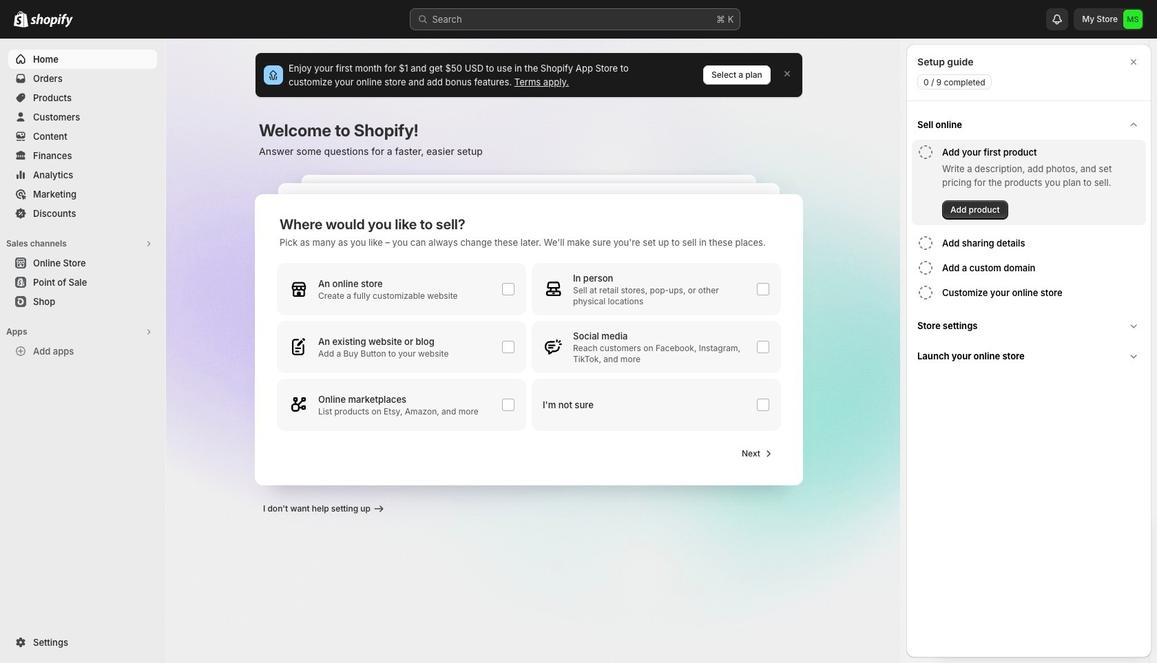 Task type: locate. For each thing, give the bounding box(es) containing it.
my store image
[[1124, 10, 1143, 29]]

0 horizontal spatial shopify image
[[14, 11, 28, 28]]

1 horizontal spatial shopify image
[[30, 14, 73, 28]]

shopify image
[[14, 11, 28, 28], [30, 14, 73, 28]]

mark add a custom domain as done image
[[918, 260, 934, 276]]

dialog
[[907, 44, 1152, 658]]



Task type: vqa. For each thing, say whether or not it's contained in the screenshot.
text field
no



Task type: describe. For each thing, give the bounding box(es) containing it.
mark customize your online store as done image
[[918, 285, 934, 301]]

mark add your first product as done image
[[918, 144, 934, 161]]

mark add sharing details as done image
[[918, 235, 934, 251]]



